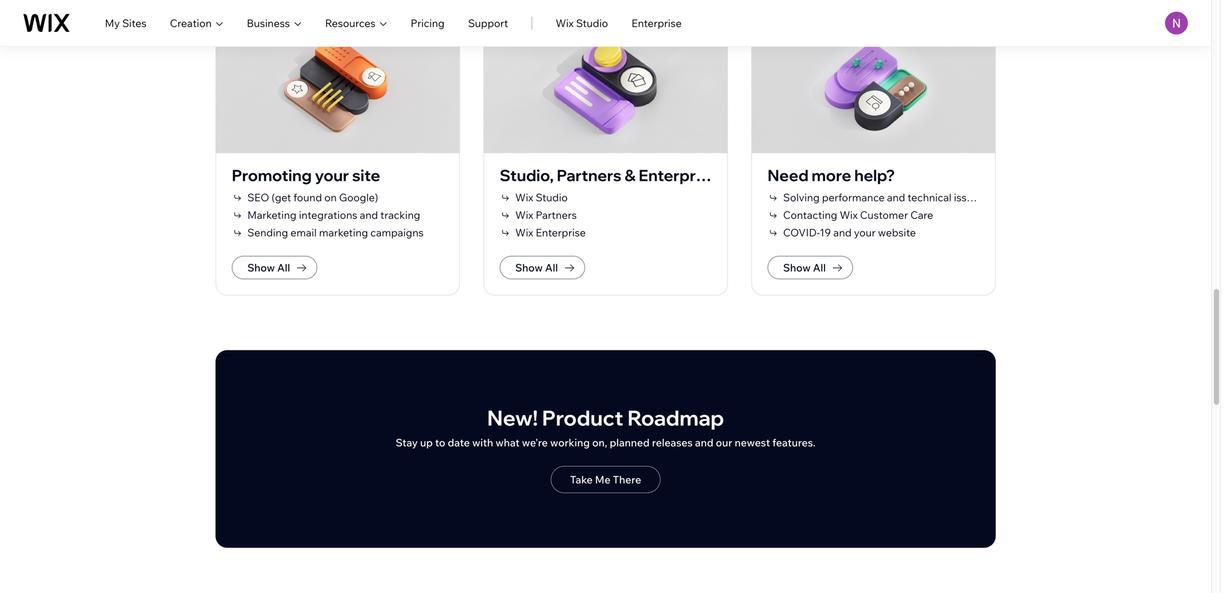 Task type: describe. For each thing, give the bounding box(es) containing it.
wix enterprise link
[[500, 225, 586, 240]]

business button
[[247, 15, 302, 31]]

me
[[595, 473, 611, 486]]

more
[[812, 166, 851, 185]]

marketing integrations and tracking link
[[232, 207, 420, 223]]

issues
[[954, 191, 984, 204]]

take me there link
[[551, 466, 661, 493]]

marketing integrations and tracking
[[247, 208, 420, 221]]

google)
[[339, 191, 378, 204]]

support
[[468, 17, 508, 30]]

promoting
[[232, 166, 312, 185]]

new!
[[487, 405, 538, 431]]

1 vertical spatial enterprise
[[639, 166, 718, 185]]

19
[[820, 226, 831, 239]]

studio,
[[500, 166, 554, 185]]

show for studio,
[[515, 261, 543, 274]]

need more help?
[[768, 166, 895, 185]]

on
[[324, 191, 337, 204]]

all for promoting
[[277, 261, 290, 274]]

wix for the bottommost wix studio link
[[515, 191, 533, 204]]

show all link for promoting
[[232, 256, 318, 279]]

solving performance and technical issues link
[[768, 190, 984, 205]]

need more help? topic image image
[[751, 15, 996, 153]]

and for 19
[[834, 226, 852, 239]]

0 horizontal spatial your
[[315, 166, 349, 185]]

and for performance
[[887, 191, 905, 204]]

resources button
[[325, 15, 387, 31]]

&
[[625, 166, 636, 185]]

performance
[[822, 191, 885, 204]]

email
[[291, 226, 317, 239]]

seo (get found on google)
[[247, 191, 378, 204]]

sites
[[122, 17, 147, 30]]

found
[[294, 191, 322, 204]]

show all for promoting
[[247, 261, 290, 274]]

seo
[[247, 191, 269, 204]]

studio, partners & enterprise link
[[500, 165, 718, 190]]

product
[[542, 405, 623, 431]]

features.
[[773, 436, 816, 449]]

need
[[768, 166, 809, 185]]

wix partners
[[515, 208, 577, 221]]

take me there
[[570, 473, 641, 486]]

contacting
[[783, 208, 838, 221]]

releases
[[652, 436, 693, 449]]

integrations
[[299, 208, 357, 221]]

up
[[420, 436, 433, 449]]

show for need
[[783, 261, 811, 274]]

creation button
[[170, 15, 223, 31]]

solving
[[783, 191, 820, 204]]

my sites
[[105, 17, 147, 30]]

show all button for studio,
[[500, 256, 585, 279]]

show all for studio,
[[515, 261, 558, 274]]

contacting wix customer care link
[[768, 207, 933, 223]]

studio, partners & enterprise topic image image
[[484, 15, 728, 153]]

enterprise link
[[632, 15, 682, 31]]

1 vertical spatial wix studio
[[515, 191, 568, 204]]

wix for wix partners link
[[515, 208, 533, 221]]

seo (get found on google) link
[[232, 190, 378, 205]]

need more help? link
[[768, 165, 895, 190]]

studio, partners & enterprise
[[500, 166, 718, 185]]

care
[[911, 208, 933, 221]]

sending email marketing campaigns link
[[232, 225, 424, 240]]

profile image image
[[1165, 12, 1188, 34]]

1 vertical spatial wix studio link
[[500, 190, 568, 205]]

0 horizontal spatial studio
[[536, 191, 568, 204]]



Task type: vqa. For each thing, say whether or not it's contained in the screenshot.
is associated with Changing
no



Task type: locate. For each thing, give the bounding box(es) containing it.
your down contacting wix customer care
[[854, 226, 876, 239]]

campaigns
[[371, 226, 424, 239]]

1 horizontal spatial show all button
[[500, 256, 585, 279]]

show all for need
[[783, 261, 826, 274]]

covid-19 and your website
[[783, 226, 916, 239]]

my sites link
[[105, 15, 147, 31]]

partners up 'wix enterprise'
[[536, 208, 577, 221]]

0 vertical spatial wix studio
[[556, 17, 608, 30]]

0 horizontal spatial show all link
[[232, 256, 318, 279]]

my
[[105, 17, 120, 30]]

creation
[[170, 17, 212, 30]]

help?
[[855, 166, 895, 185]]

3 show all from the left
[[783, 261, 826, 274]]

show all down sending
[[247, 261, 290, 274]]

and inside new! product roadmap stay up to date with what we're working on, planned releases and our newest features.
[[695, 436, 714, 449]]

studio up wix partners
[[536, 191, 568, 204]]

1 horizontal spatial your
[[854, 226, 876, 239]]

1 show all link from the left
[[232, 256, 318, 279]]

0 horizontal spatial show
[[247, 261, 275, 274]]

show all button
[[232, 256, 318, 279], [500, 256, 585, 279], [768, 256, 853, 279]]

studio
[[576, 17, 608, 30], [536, 191, 568, 204]]

2 show all link from the left
[[500, 256, 585, 279]]

2 show all from the left
[[515, 261, 558, 274]]

show all button down sending
[[232, 256, 318, 279]]

show all down covid-
[[783, 261, 826, 274]]

show down sending
[[247, 261, 275, 274]]

show all link down covid-
[[768, 256, 853, 279]]

take
[[570, 473, 593, 486]]

show all button for need
[[768, 256, 853, 279]]

2 show all button from the left
[[500, 256, 585, 279]]

0 vertical spatial studio
[[576, 17, 608, 30]]

there
[[613, 473, 641, 486]]

0 horizontal spatial show all
[[247, 261, 290, 274]]

your up on
[[315, 166, 349, 185]]

2 all from the left
[[545, 261, 558, 274]]

on,
[[592, 436, 607, 449]]

and left our
[[695, 436, 714, 449]]

promoting your site
[[232, 166, 380, 185]]

2 vertical spatial enterprise
[[536, 226, 586, 239]]

all for studio,
[[545, 261, 558, 274]]

wix partners link
[[500, 207, 577, 223]]

show all link for studio,
[[500, 256, 585, 279]]

2 horizontal spatial show all
[[783, 261, 826, 274]]

2 show from the left
[[515, 261, 543, 274]]

1 horizontal spatial show all link
[[500, 256, 585, 279]]

show for promoting
[[247, 261, 275, 274]]

1 horizontal spatial show all
[[515, 261, 558, 274]]

website
[[878, 226, 916, 239]]

new! product roadmap stay up to date with what we're working on, planned releases and our newest features.
[[396, 405, 816, 449]]

1 all from the left
[[277, 261, 290, 274]]

promoting your site topic image image
[[216, 15, 460, 153]]

customer
[[860, 208, 908, 221]]

covid-
[[783, 226, 820, 239]]

2 horizontal spatial all
[[813, 261, 826, 274]]

newest
[[735, 436, 770, 449]]

partners
[[557, 166, 622, 185], [536, 208, 577, 221]]

and for integrations
[[360, 208, 378, 221]]

partners for wix
[[536, 208, 577, 221]]

2 horizontal spatial show
[[783, 261, 811, 274]]

studio left enterprise link
[[576, 17, 608, 30]]

all down 19
[[813, 261, 826, 274]]

and
[[887, 191, 905, 204], [360, 208, 378, 221], [834, 226, 852, 239], [695, 436, 714, 449]]

with
[[472, 436, 493, 449]]

show all button down wix enterprise link
[[500, 256, 585, 279]]

show all button down covid-
[[768, 256, 853, 279]]

show all link down wix enterprise link
[[500, 256, 585, 279]]

1 vertical spatial partners
[[536, 208, 577, 221]]

partners for studio,
[[557, 166, 622, 185]]

all down 'wix enterprise'
[[545, 261, 558, 274]]

and inside "link"
[[834, 226, 852, 239]]

all for need
[[813, 261, 826, 274]]

to
[[435, 436, 445, 449]]

wix for wix enterprise link
[[515, 226, 533, 239]]

pricing link
[[411, 15, 445, 31]]

wix studio link
[[556, 15, 608, 31], [500, 190, 568, 205]]

site
[[352, 166, 380, 185]]

pricing
[[411, 17, 445, 30]]

0 vertical spatial partners
[[557, 166, 622, 185]]

0 horizontal spatial all
[[277, 261, 290, 274]]

1 horizontal spatial studio
[[576, 17, 608, 30]]

show all link down sending
[[232, 256, 318, 279]]

technical
[[908, 191, 952, 204]]

support link
[[468, 15, 508, 31]]

and right 19
[[834, 226, 852, 239]]

wix enterprise
[[515, 226, 586, 239]]

your inside "link"
[[854, 226, 876, 239]]

show all
[[247, 261, 290, 274], [515, 261, 558, 274], [783, 261, 826, 274]]

all
[[277, 261, 290, 274], [545, 261, 558, 274], [813, 261, 826, 274]]

1 vertical spatial studio
[[536, 191, 568, 204]]

business
[[247, 17, 290, 30]]

wix
[[556, 17, 574, 30], [515, 191, 533, 204], [515, 208, 533, 221], [840, 208, 858, 221], [515, 226, 533, 239]]

and down google)
[[360, 208, 378, 221]]

show down wix enterprise link
[[515, 261, 543, 274]]

1 horizontal spatial all
[[545, 261, 558, 274]]

0 horizontal spatial show all button
[[232, 256, 318, 279]]

2 horizontal spatial show all link
[[768, 256, 853, 279]]

and up customer
[[887, 191, 905, 204]]

show all link
[[232, 256, 318, 279], [500, 256, 585, 279], [768, 256, 853, 279]]

wix studio
[[556, 17, 608, 30], [515, 191, 568, 204]]

sending email marketing campaigns
[[247, 226, 424, 239]]

show down covid-
[[783, 261, 811, 274]]

show all link for need
[[768, 256, 853, 279]]

all down sending
[[277, 261, 290, 274]]

0 vertical spatial wix studio link
[[556, 15, 608, 31]]

0 vertical spatial your
[[315, 166, 349, 185]]

show all button for promoting
[[232, 256, 318, 279]]

3 show all link from the left
[[768, 256, 853, 279]]

wix inside "link"
[[840, 208, 858, 221]]

working
[[550, 436, 590, 449]]

sending
[[247, 226, 288, 239]]

1 vertical spatial your
[[854, 226, 876, 239]]

0 vertical spatial enterprise
[[632, 17, 682, 30]]

tracking
[[380, 208, 420, 221]]

marketing
[[319, 226, 368, 239]]

your
[[315, 166, 349, 185], [854, 226, 876, 239]]

covid-19 and your website link
[[768, 225, 916, 240]]

show all down wix enterprise link
[[515, 261, 558, 274]]

3 show from the left
[[783, 261, 811, 274]]

1 show all button from the left
[[232, 256, 318, 279]]

2 horizontal spatial show all button
[[768, 256, 853, 279]]

1 show all from the left
[[247, 261, 290, 274]]

planned
[[610, 436, 650, 449]]

enterprise
[[632, 17, 682, 30], [639, 166, 718, 185], [536, 226, 586, 239]]

partners left the &
[[557, 166, 622, 185]]

what
[[496, 436, 520, 449]]

date
[[448, 436, 470, 449]]

3 all from the left
[[813, 261, 826, 274]]

our
[[716, 436, 732, 449]]

resources
[[325, 17, 376, 30]]

we're
[[522, 436, 548, 449]]

contacting wix customer care
[[783, 208, 933, 221]]

3 show all button from the left
[[768, 256, 853, 279]]

roadmap
[[628, 405, 724, 431]]

show
[[247, 261, 275, 274], [515, 261, 543, 274], [783, 261, 811, 274]]

1 horizontal spatial show
[[515, 261, 543, 274]]

1 show from the left
[[247, 261, 275, 274]]

promoting your site link
[[232, 165, 380, 190]]

(get
[[272, 191, 291, 204]]

solving performance and technical issues
[[783, 191, 984, 204]]

stay
[[396, 436, 418, 449]]

marketing
[[247, 208, 297, 221]]



